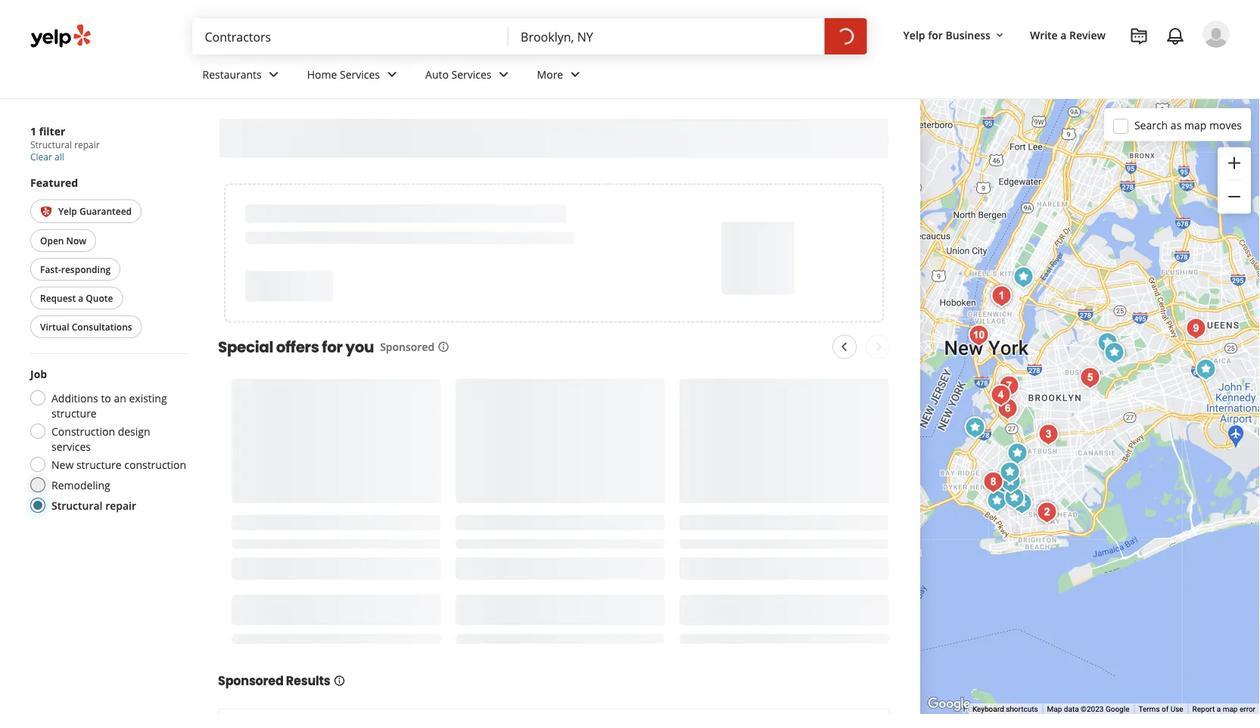 Task type: locate. For each thing, give the bounding box(es) containing it.
services
[[51, 439, 91, 454]]

1
[[30, 124, 36, 138]]

a
[[1061, 28, 1067, 42], [78, 292, 83, 304], [1217, 705, 1221, 714]]

structural
[[30, 139, 72, 151], [51, 498, 103, 513]]

repair right all
[[74, 139, 100, 151]]

Near text field
[[521, 28, 813, 45]]

24 chevron down v2 image right restaurants
[[265, 65, 283, 84]]

0 horizontal spatial 24 chevron down v2 image
[[495, 65, 513, 84]]

structure down construction design services on the bottom of page
[[76, 457, 122, 472]]

1 vertical spatial for
[[322, 336, 343, 358]]

auto services
[[425, 67, 492, 81]]

2 vertical spatial a
[[1217, 705, 1221, 714]]

more link
[[525, 54, 597, 98]]

None field
[[205, 28, 497, 45], [521, 28, 813, 45]]

write
[[1030, 28, 1058, 42]]

request a quote button
[[30, 287, 123, 309]]

remodeling
[[51, 478, 110, 492]]

0 horizontal spatial map
[[1184, 118, 1207, 132]]

repair
[[74, 139, 100, 151], [105, 498, 136, 513]]

for left you
[[322, 336, 343, 358]]

1 horizontal spatial map
[[1223, 705, 1238, 714]]

yelp left the business
[[903, 28, 925, 42]]

1 24 chevron down v2 image from the left
[[495, 65, 513, 84]]

offers
[[276, 336, 319, 358]]

loading button
[[825, 18, 867, 54]]

1 vertical spatial yelp
[[58, 205, 77, 217]]

0 horizontal spatial services
[[340, 67, 380, 81]]

1 horizontal spatial yelp
[[903, 28, 925, 42]]

for
[[928, 28, 943, 42], [322, 336, 343, 358]]

write a review link
[[1024, 21, 1112, 48]]

option group
[[26, 366, 188, 518]]

impressive restoration image
[[986, 469, 1016, 499]]

new york masonry image
[[999, 483, 1030, 514]]

sponsored for sponsored results
[[218, 673, 284, 690]]

special
[[218, 336, 273, 358]]

16 chevron down v2 image
[[994, 29, 1006, 41]]

terms
[[1139, 705, 1160, 714]]

construction
[[51, 424, 115, 439]]

2 none field from the left
[[521, 28, 813, 45]]

16 info v2 image
[[333, 675, 346, 687]]

sponsored left results
[[218, 673, 284, 690]]

0 vertical spatial for
[[928, 28, 943, 42]]

sponsored
[[380, 340, 435, 354], [218, 673, 284, 690]]

all
[[55, 151, 64, 163]]

results
[[286, 673, 330, 690]]

group
[[1218, 147, 1251, 214]]

a for write
[[1061, 28, 1067, 42]]

2 horizontal spatial a
[[1217, 705, 1221, 714]]

virtual consultations button
[[30, 316, 142, 338]]

zoom in image
[[1225, 154, 1244, 172]]

24 chevron down v2 image for auto services
[[495, 65, 513, 84]]

1 horizontal spatial 24 chevron down v2 image
[[383, 65, 401, 84]]

yelp inside featured group
[[58, 205, 77, 217]]

0 vertical spatial map
[[1184, 118, 1207, 132]]

to
[[101, 391, 111, 405]]

yelp for business button
[[897, 21, 1012, 48]]

repair inside 1 filter structural repair clear all
[[74, 139, 100, 151]]

none field up the business categories element
[[521, 28, 813, 45]]

1 horizontal spatial sponsored
[[380, 340, 435, 354]]

mateo r. image
[[1203, 20, 1230, 48]]

1 vertical spatial a
[[78, 292, 83, 304]]

1 horizontal spatial none field
[[521, 28, 813, 45]]

new
[[51, 457, 74, 472]]

yelp right 16 yelp guaranteed v2 icon
[[58, 205, 77, 217]]

request a quote
[[40, 292, 113, 304]]

0 horizontal spatial sponsored
[[218, 673, 284, 690]]

review
[[1070, 28, 1106, 42]]

now
[[66, 234, 86, 247]]

for left the business
[[928, 28, 943, 42]]

yelp
[[903, 28, 925, 42], [58, 205, 77, 217]]

services right auto
[[451, 67, 492, 81]]

0 vertical spatial yelp
[[903, 28, 925, 42]]

none field find
[[205, 28, 497, 45]]

b&g construction image
[[982, 486, 1012, 517]]

24 chevron down v2 image for more
[[566, 65, 584, 84]]

map
[[1047, 705, 1062, 714]]

construction design services
[[51, 424, 150, 454]]

request
[[40, 292, 76, 304]]

1 vertical spatial map
[[1223, 705, 1238, 714]]

sponsored for sponsored
[[380, 340, 435, 354]]

1 vertical spatial sponsored
[[218, 673, 284, 690]]

24 chevron down v2 image
[[265, 65, 283, 84], [383, 65, 401, 84]]

24 chevron down v2 image inside the auto services link
[[495, 65, 513, 84]]

0 vertical spatial structural
[[30, 139, 72, 151]]

map for error
[[1223, 705, 1238, 714]]

0 horizontal spatial 24 chevron down v2 image
[[265, 65, 283, 84]]

map data ©2023 google
[[1047, 705, 1130, 714]]

report a map error
[[1193, 705, 1256, 714]]

Loading search field
[[193, 18, 870, 54]]

0 vertical spatial a
[[1061, 28, 1067, 42]]

2 24 chevron down v2 image from the left
[[566, 65, 584, 84]]

24 chevron down v2 image right auto services
[[495, 65, 513, 84]]

structural down filter
[[30, 139, 72, 151]]

0 vertical spatial repair
[[74, 139, 100, 151]]

white star general contractors image
[[1032, 498, 1062, 528], [1032, 498, 1062, 528]]

yelp inside user actions element
[[903, 28, 925, 42]]

map left error
[[1223, 705, 1238, 714]]

structure down additions
[[51, 406, 97, 420]]

yelp for yelp for business
[[903, 28, 925, 42]]

new structure construction
[[51, 457, 186, 472]]

1 services from the left
[[340, 67, 380, 81]]

structural down remodeling
[[51, 498, 103, 513]]

a for request
[[78, 292, 83, 304]]

0 horizontal spatial yelp
[[58, 205, 77, 217]]

services right home
[[340, 67, 380, 81]]

24 chevron down v2 image left auto
[[383, 65, 401, 84]]

0 horizontal spatial none field
[[205, 28, 497, 45]]

1 filter structural repair clear all
[[30, 124, 100, 163]]

1 none field from the left
[[205, 28, 497, 45]]

home services link
[[295, 54, 413, 98]]

additions to an existing structure
[[51, 391, 167, 420]]

data
[[1064, 705, 1079, 714]]

a left quote on the top left
[[78, 292, 83, 304]]

1 horizontal spatial for
[[928, 28, 943, 42]]

a right report
[[1217, 705, 1221, 714]]

keyboard
[[972, 705, 1004, 714]]

1 horizontal spatial a
[[1061, 28, 1067, 42]]

yelp for yelp guaranteed
[[58, 205, 77, 217]]

a right write
[[1061, 28, 1067, 42]]

for inside button
[[928, 28, 943, 42]]

1 horizontal spatial 24 chevron down v2 image
[[566, 65, 584, 84]]

none field up home services at the left of the page
[[205, 28, 497, 45]]

24 chevron down v2 image
[[495, 65, 513, 84], [566, 65, 584, 84]]

structure
[[51, 406, 97, 420], [76, 457, 122, 472]]

job
[[30, 367, 47, 381]]

gushi construction image
[[996, 467, 1026, 498]]

1 vertical spatial repair
[[105, 498, 136, 513]]

keyboard shortcuts button
[[972, 704, 1038, 714]]

24 chevron down v2 image inside home services link
[[383, 65, 401, 84]]

google image
[[924, 695, 974, 714]]

sponsored left 16 info v2 image
[[380, 340, 435, 354]]

Find text field
[[205, 28, 497, 45]]

additions
[[51, 391, 98, 405]]

services
[[340, 67, 380, 81], [451, 67, 492, 81]]

terms of use
[[1139, 705, 1183, 714]]

2 24 chevron down v2 image from the left
[[383, 65, 401, 84]]

1 vertical spatial structural
[[51, 498, 103, 513]]

open now
[[40, 234, 86, 247]]

you
[[345, 336, 374, 358]]

google
[[1106, 705, 1130, 714]]

virtual consultations
[[40, 320, 132, 333]]

1 horizontal spatial services
[[451, 67, 492, 81]]

user actions element
[[891, 19, 1251, 112]]

24 chevron down v2 image inside restaurants 'link'
[[265, 65, 283, 84]]

an
[[114, 391, 126, 405]]

0 horizontal spatial repair
[[74, 139, 100, 151]]

0 vertical spatial structure
[[51, 406, 97, 420]]

map for moves
[[1184, 118, 1207, 132]]

acr pro contractors image
[[986, 380, 1016, 411]]

maverick design & build image
[[964, 321, 994, 351]]

a inside request a quote button
[[78, 292, 83, 304]]

search
[[1134, 118, 1168, 132]]

map
[[1184, 118, 1207, 132], [1223, 705, 1238, 714]]

0 horizontal spatial a
[[78, 292, 83, 304]]

home services
[[307, 67, 380, 81]]

1 horizontal spatial repair
[[105, 498, 136, 513]]

a inside write a review link
[[1061, 28, 1067, 42]]

1 24 chevron down v2 image from the left
[[265, 65, 283, 84]]

24 chevron down v2 image right more
[[566, 65, 584, 84]]

2 services from the left
[[451, 67, 492, 81]]

map right as
[[1184, 118, 1207, 132]]

ace home renovation image
[[993, 394, 1023, 424]]

0 vertical spatial sponsored
[[380, 340, 435, 354]]

repair down 'new structure construction' at the bottom
[[105, 498, 136, 513]]

24 chevron down v2 image inside more link
[[566, 65, 584, 84]]

a to z renovations image
[[987, 281, 1017, 311], [987, 281, 1017, 311]]



Task type: vqa. For each thing, say whether or not it's contained in the screenshot.
the schedule to the top
no



Task type: describe. For each thing, give the bounding box(es) containing it.
24 chevron down v2 image for restaurants
[[265, 65, 283, 84]]

of
[[1162, 705, 1169, 714]]

more
[[537, 67, 563, 81]]

16 yelp guaranteed v2 image
[[40, 206, 52, 218]]

fast-responding
[[40, 263, 111, 275]]

option group containing job
[[26, 366, 188, 518]]

auto services link
[[413, 54, 525, 98]]

report a map error link
[[1193, 705, 1256, 714]]

k.f. kitchen cabinets image
[[994, 371, 1024, 402]]

ark construction ny image
[[1093, 328, 1123, 358]]

clear
[[30, 151, 52, 163]]

report
[[1193, 705, 1215, 714]]

keyboard shortcuts
[[972, 705, 1038, 714]]

auto
[[425, 67, 449, 81]]

modern citi group image
[[1009, 262, 1039, 293]]

business categories element
[[190, 54, 1230, 98]]

structural inside option group
[[51, 498, 103, 513]]

loading image
[[835, 26, 857, 47]]

1 vertical spatial structure
[[76, 457, 122, 472]]

write a review
[[1030, 28, 1106, 42]]

yelp guaranteed button
[[30, 199, 142, 223]]

construction
[[124, 457, 186, 472]]

guaranteed
[[79, 205, 132, 217]]

notifications image
[[1166, 27, 1185, 45]]

a for report
[[1217, 705, 1221, 714]]

clear all link
[[30, 151, 64, 163]]

use
[[1171, 705, 1183, 714]]

underconstruction.aks image
[[1075, 363, 1105, 393]]

responding
[[61, 263, 111, 275]]

24 chevron down v2 image for home services
[[383, 65, 401, 84]]

quote
[[86, 292, 113, 304]]

services for auto services
[[451, 67, 492, 81]]

©2023
[[1081, 705, 1104, 714]]

european closet & cabinet image
[[960, 413, 990, 443]]

repair inside option group
[[105, 498, 136, 513]]

arta restoration image
[[1181, 314, 1211, 344]]

0 horizontal spatial for
[[322, 336, 343, 358]]

business
[[946, 28, 991, 42]]

restaurants link
[[190, 54, 295, 98]]

services for home services
[[340, 67, 380, 81]]

structural inside 1 filter structural repair clear all
[[30, 139, 72, 151]]

yelp guaranteed
[[58, 205, 132, 217]]

shortcuts
[[1006, 705, 1038, 714]]

existing
[[129, 391, 167, 405]]

demo too reno image
[[1007, 489, 1037, 519]]

error
[[1240, 705, 1256, 714]]

open now button
[[30, 229, 96, 252]]

moves
[[1209, 118, 1242, 132]]

design
[[118, 424, 150, 439]]

featured
[[30, 176, 78, 190]]

terms of use link
[[1139, 705, 1183, 714]]

ar woodworking image
[[1099, 338, 1130, 368]]

m&k roofing general construction image
[[1002, 439, 1033, 469]]

ny city contractors image
[[978, 467, 1009, 498]]

zoom out image
[[1225, 188, 1244, 206]]

projects image
[[1130, 27, 1148, 45]]

none field near
[[521, 28, 813, 45]]

structure inside additions to an existing structure
[[51, 406, 97, 420]]

home
[[307, 67, 337, 81]]

open
[[40, 234, 64, 247]]

virtual
[[40, 320, 69, 333]]

innovation construction ny image
[[1034, 420, 1064, 450]]

16 info v2 image
[[438, 341, 450, 353]]

featured group
[[27, 175, 188, 341]]

as
[[1171, 118, 1182, 132]]

special offers for you
[[218, 336, 374, 358]]

sponsored results
[[218, 673, 330, 690]]

fast-
[[40, 263, 61, 275]]

filter
[[39, 124, 65, 138]]

search as map moves
[[1134, 118, 1242, 132]]

fast-responding button
[[30, 258, 121, 281]]

yelp for business
[[903, 28, 991, 42]]

structural repair
[[51, 498, 136, 513]]

restaurants
[[202, 67, 262, 81]]

map region
[[795, 0, 1260, 714]]

previous image
[[835, 338, 853, 356]]

m & j home improvement image
[[995, 458, 1025, 488]]

arnold worldwide construction image
[[1191, 355, 1221, 385]]

next image
[[870, 338, 888, 356]]

consultations
[[72, 320, 132, 333]]



